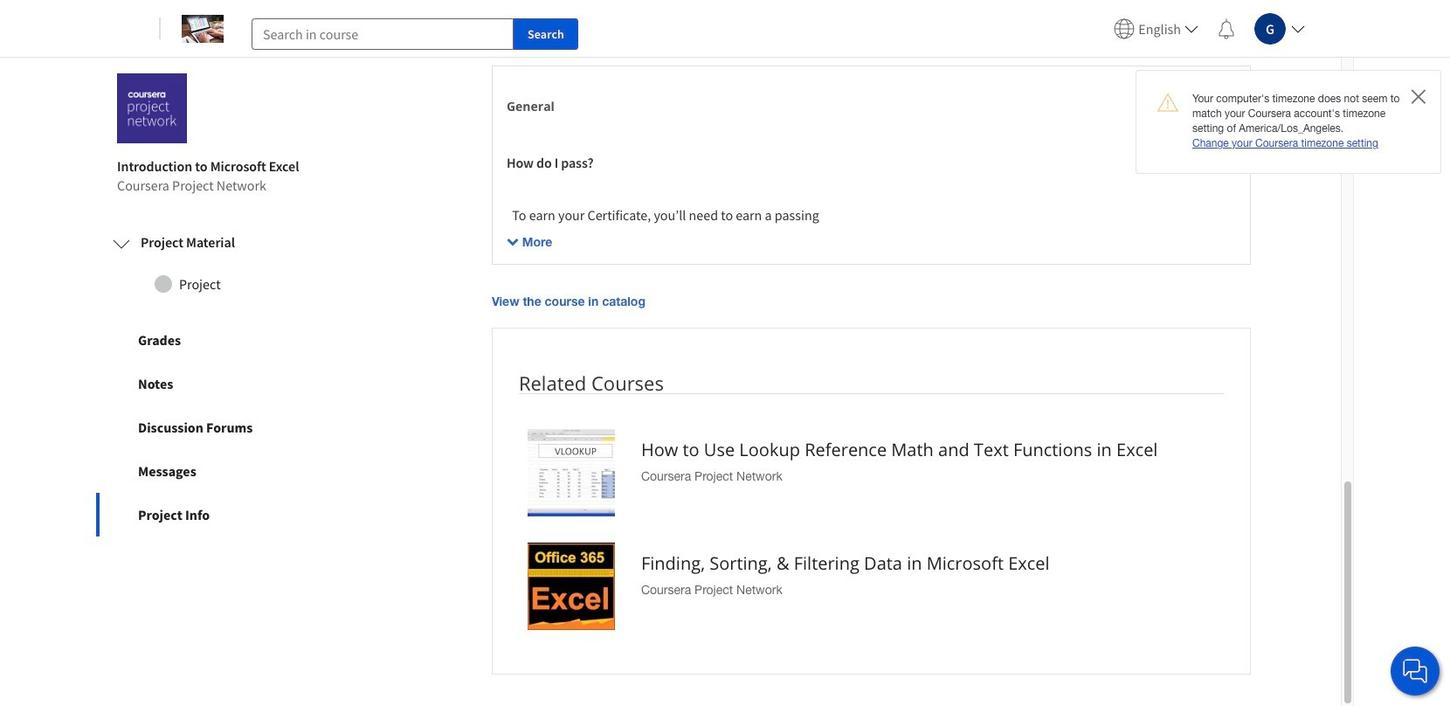Task type: locate. For each thing, give the bounding box(es) containing it.
timezone mismatch warning modal dialog
[[1136, 70, 1442, 174]]

coursera project network image
[[117, 74, 187, 143]]

help center image
[[1405, 661, 1426, 682]]



Task type: describe. For each thing, give the bounding box(es) containing it.
name home page | coursera image
[[182, 14, 224, 42]]

Search in course text field
[[252, 18, 514, 49]]



Task type: vqa. For each thing, say whether or not it's contained in the screenshot.
whenever
no



